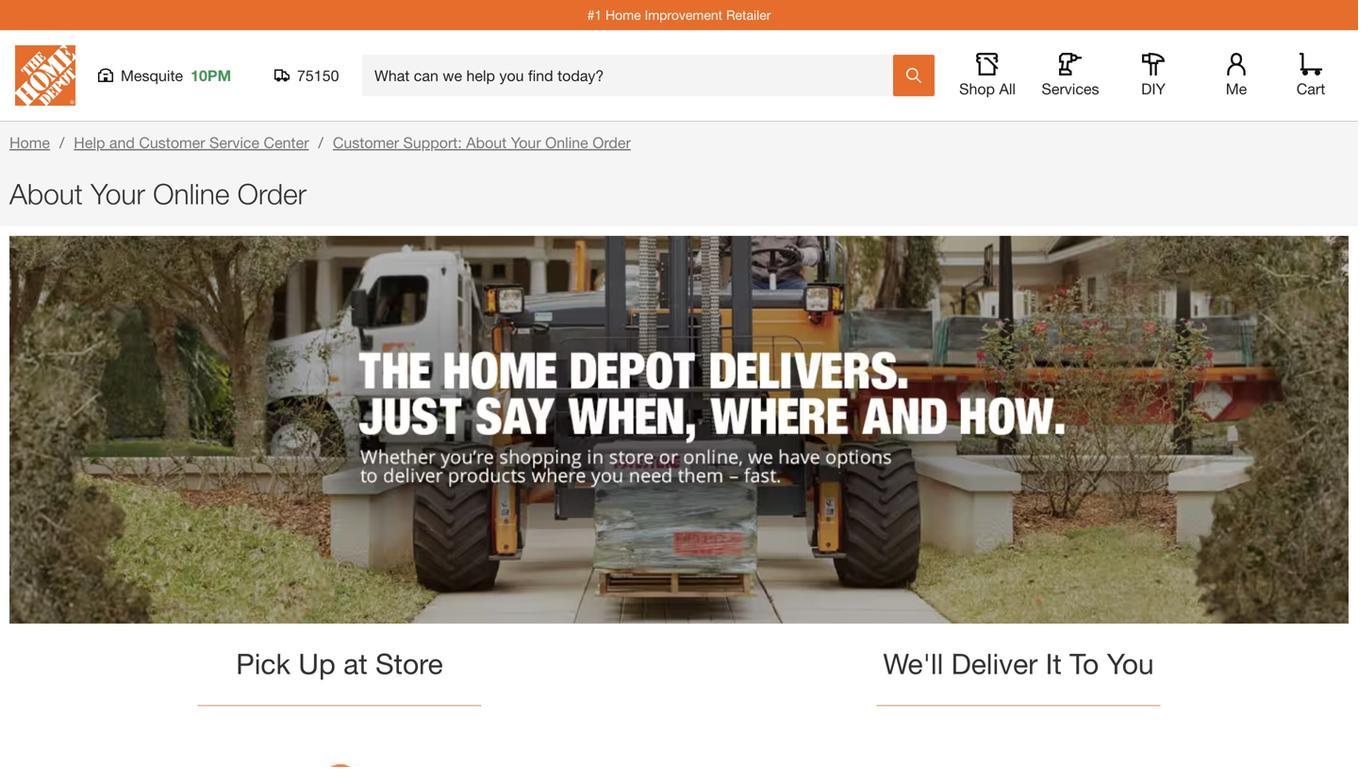 Task type: vqa. For each thing, say whether or not it's contained in the screenshot.
"ONLINE" to the right
yes



Task type: locate. For each thing, give the bounding box(es) containing it.
customer support: about your online order
[[333, 134, 631, 151]]

1 vertical spatial home
[[9, 134, 50, 151]]

customer right and
[[139, 134, 205, 151]]

center
[[264, 134, 309, 151]]

your
[[511, 134, 541, 151], [91, 177, 145, 210]]

online
[[546, 134, 589, 151], [153, 177, 230, 210]]

0 vertical spatial online
[[546, 134, 589, 151]]

home link
[[9, 134, 50, 151]]

0 vertical spatial home
[[606, 7, 641, 23]]

home right the #1
[[606, 7, 641, 23]]

customer support: about your online order link
[[333, 134, 631, 151]]

just say when, where and how. image
[[9, 236, 1349, 624]]

your down and
[[91, 177, 145, 210]]

0 horizontal spatial home
[[9, 134, 50, 151]]

all
[[1000, 80, 1016, 98]]

customer left support:
[[333, 134, 399, 151]]

___________________________________________ down pick up at store
[[198, 692, 482, 707]]

1 horizontal spatial your
[[511, 134, 541, 151]]

1 horizontal spatial home
[[606, 7, 641, 23]]

you
[[1107, 647, 1155, 681]]

shop all
[[960, 80, 1016, 98]]

1 horizontal spatial customer
[[333, 134, 399, 151]]

___________________________________________
[[198, 692, 482, 707], [877, 692, 1161, 707]]

1 ___________________________________________ from the left
[[198, 692, 482, 707]]

home left help
[[9, 134, 50, 151]]

me
[[1227, 80, 1248, 98]]

___________________________________________ for up
[[198, 692, 482, 707]]

diy
[[1142, 80, 1166, 98]]

1 horizontal spatial ___________________________________________
[[877, 692, 1161, 707]]

1 vertical spatial about
[[9, 177, 83, 210]]

1 vertical spatial online
[[153, 177, 230, 210]]

1 vertical spatial your
[[91, 177, 145, 210]]

help and customer service center link
[[74, 134, 309, 151]]

your right support:
[[511, 134, 541, 151]]

75150
[[297, 67, 339, 84]]

pick
[[236, 647, 291, 681]]

order down center
[[238, 177, 307, 210]]

1 horizontal spatial about
[[466, 134, 507, 151]]

about
[[466, 134, 507, 151], [9, 177, 83, 210]]

help
[[74, 134, 105, 151]]

retailer
[[727, 7, 771, 23]]

75150 button
[[275, 66, 340, 85]]

1 horizontal spatial online
[[546, 134, 589, 151]]

about down home link
[[9, 177, 83, 210]]

home
[[606, 7, 641, 23], [9, 134, 50, 151]]

customer
[[139, 134, 205, 151], [333, 134, 399, 151]]

2 ___________________________________________ from the left
[[877, 692, 1161, 707]]

___________________________________________ down we'll deliver it to you
[[877, 692, 1161, 707]]

1 customer from the left
[[139, 134, 205, 151]]

order
[[593, 134, 631, 151], [238, 177, 307, 210]]

0 horizontal spatial order
[[238, 177, 307, 210]]

up
[[299, 647, 336, 681]]

pick up at store
[[236, 647, 443, 681]]

0 horizontal spatial ___________________________________________
[[198, 692, 482, 707]]

#1
[[588, 7, 602, 23]]

0 horizontal spatial your
[[91, 177, 145, 210]]

0 vertical spatial your
[[511, 134, 541, 151]]

to
[[1070, 647, 1100, 681]]

improvement
[[645, 7, 723, 23]]

about right support:
[[466, 134, 507, 151]]

0 horizontal spatial customer
[[139, 134, 205, 151]]

0 vertical spatial order
[[593, 134, 631, 151]]

support:
[[403, 134, 462, 151]]

order down what can we help you find today? search box on the top of page
[[593, 134, 631, 151]]

and
[[109, 134, 135, 151]]



Task type: describe. For each thing, give the bounding box(es) containing it.
service
[[210, 134, 260, 151]]

pick up in store image
[[9, 715, 670, 767]]

we'll deliver it to you
[[884, 647, 1155, 681]]

at
[[344, 647, 368, 681]]

What can we help you find today? search field
[[375, 56, 893, 95]]

mesquite 10pm
[[121, 67, 231, 84]]

me button
[[1207, 53, 1267, 98]]

services
[[1042, 80, 1100, 98]]

the home depot logo image
[[15, 45, 75, 106]]

help and customer service center
[[74, 134, 309, 151]]

10pm
[[191, 67, 231, 84]]

shop all button
[[958, 53, 1018, 98]]

1 vertical spatial order
[[238, 177, 307, 210]]

0 vertical spatial about
[[466, 134, 507, 151]]

0 horizontal spatial about
[[9, 177, 83, 210]]

1 horizontal spatial order
[[593, 134, 631, 151]]

___________________________________________ for deliver
[[877, 692, 1161, 707]]

0 horizontal spatial online
[[153, 177, 230, 210]]

diy button
[[1124, 53, 1184, 98]]

deliver
[[952, 647, 1038, 681]]

store
[[376, 647, 443, 681]]

shop
[[960, 80, 996, 98]]

it
[[1046, 647, 1062, 681]]

we'll
[[884, 647, 944, 681]]

#1 home improvement retailer
[[588, 7, 771, 23]]

cart
[[1297, 80, 1326, 98]]

2 customer from the left
[[333, 134, 399, 151]]

cart link
[[1291, 53, 1332, 98]]

services button
[[1041, 53, 1101, 98]]

mesquite
[[121, 67, 183, 84]]

about your online order
[[9, 177, 307, 210]]



